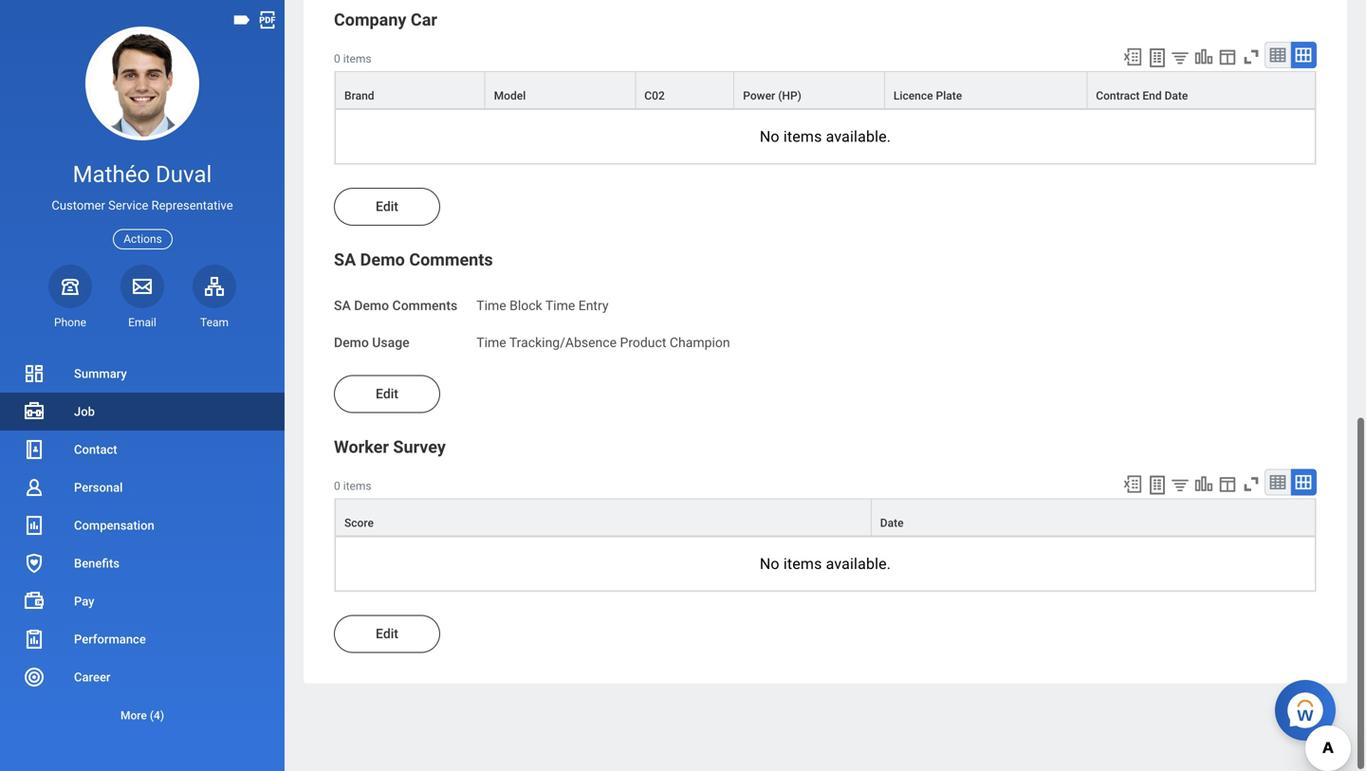 Task type: locate. For each thing, give the bounding box(es) containing it.
click to view/edit grid preferences image up contract end date popup button
[[1218, 47, 1239, 68]]

1 vertical spatial 0 items
[[334, 480, 372, 494]]

contact
[[74, 443, 117, 457]]

benefits image
[[23, 552, 46, 575]]

time left block
[[477, 299, 507, 314]]

phone image
[[57, 275, 84, 298]]

toolbar inside the worker survey 'group'
[[1114, 470, 1317, 499]]

tracking/absence
[[510, 335, 617, 351]]

view worker - expand/collapse chart image right select to filter grid data image
[[1194, 47, 1215, 68]]

row containing score
[[335, 499, 1317, 537]]

2 toolbar from the top
[[1114, 470, 1317, 499]]

toolbar
[[1114, 42, 1317, 72], [1114, 470, 1317, 499]]

2 available. from the top
[[826, 556, 891, 574]]

1 row from the top
[[335, 72, 1317, 110]]

worker survey
[[334, 438, 446, 458]]

2 vertical spatial edit
[[376, 627, 399, 643]]

1 vertical spatial edit button
[[334, 376, 440, 414]]

available. for company car
[[826, 128, 891, 146]]

no inside the worker survey 'group'
[[760, 556, 780, 574]]

tag image
[[232, 9, 252, 30]]

licence plate
[[894, 90, 963, 103]]

0 vertical spatial fullscreen image
[[1242, 47, 1262, 68]]

date
[[1165, 90, 1189, 103], [881, 517, 904, 531]]

2 0 items from the top
[[334, 480, 372, 494]]

2 sa from the top
[[334, 299, 351, 314]]

no items available. inside company car group
[[760, 128, 891, 146]]

demo up demo usage
[[354, 299, 389, 314]]

0 inside the worker survey 'group'
[[334, 480, 341, 494]]

career image
[[23, 666, 46, 689]]

0 down worker on the left bottom of page
[[334, 480, 341, 494]]

contract end date
[[1097, 90, 1189, 103]]

0 items up brand
[[334, 53, 372, 66]]

fullscreen image left expand table icon
[[1242, 475, 1262, 496]]

click to view/edit grid preferences image for worker survey
[[1218, 475, 1239, 496]]

table image left expand table icon
[[1269, 474, 1288, 493]]

edit
[[376, 199, 399, 215], [376, 387, 399, 402], [376, 627, 399, 643]]

no inside company car group
[[760, 128, 780, 146]]

0 vertical spatial 0
[[334, 53, 341, 66]]

row containing brand
[[335, 72, 1317, 110]]

0 vertical spatial edit
[[376, 199, 399, 215]]

personal link
[[0, 469, 285, 507]]

view team image
[[203, 275, 226, 298]]

no items available. for company car
[[760, 128, 891, 146]]

view worker - expand/collapse chart image for company car
[[1194, 47, 1215, 68]]

export to excel image
[[1123, 475, 1144, 496]]

career link
[[0, 659, 285, 697]]

expand table image
[[1295, 46, 1314, 65]]

0 items
[[334, 53, 372, 66], [334, 480, 372, 494]]

1 sa demo comments from the top
[[334, 251, 493, 271]]

0 down 'company'
[[334, 53, 341, 66]]

demo
[[360, 251, 405, 271], [354, 299, 389, 314], [334, 335, 369, 351]]

mail image
[[131, 275, 154, 298]]

licence
[[894, 90, 934, 103]]

2 row from the top
[[335, 499, 1317, 537]]

1 vertical spatial row
[[335, 499, 1317, 537]]

1 vertical spatial edit
[[376, 387, 399, 402]]

1 vertical spatial toolbar
[[1114, 470, 1317, 499]]

compensation
[[74, 519, 154, 533]]

1 0 items from the top
[[334, 53, 372, 66]]

table image for worker survey
[[1269, 474, 1288, 493]]

1 no from the top
[[760, 128, 780, 146]]

available. for worker survey
[[826, 556, 891, 574]]

no
[[760, 128, 780, 146], [760, 556, 780, 574]]

phone mathéo duval element
[[48, 315, 92, 330]]

click to view/edit grid preferences image right select to filter grid data icon
[[1218, 475, 1239, 496]]

click to view/edit grid preferences image inside the worker survey 'group'
[[1218, 475, 1239, 496]]

1 edit from the top
[[376, 199, 399, 215]]

edit button
[[334, 188, 440, 226], [334, 376, 440, 414], [334, 616, 440, 654]]

0 vertical spatial row
[[335, 72, 1317, 110]]

1 vertical spatial sa
[[334, 299, 351, 314]]

0 items up score
[[334, 480, 372, 494]]

available. inside the worker survey 'group'
[[826, 556, 891, 574]]

0 vertical spatial demo
[[360, 251, 405, 271]]

3 edit from the top
[[376, 627, 399, 643]]

export to worksheets image
[[1147, 47, 1169, 70]]

summary link
[[0, 355, 285, 393]]

power (hp)
[[743, 90, 802, 103]]

available. inside company car group
[[826, 128, 891, 146]]

1 vertical spatial table image
[[1269, 474, 1288, 493]]

email mathéo duval element
[[121, 315, 164, 330]]

licence plate button
[[885, 73, 1087, 109]]

1 vertical spatial no items available.
[[760, 556, 891, 574]]

mathéo
[[73, 161, 150, 188]]

row inside the worker survey 'group'
[[335, 499, 1317, 537]]

time down time block time entry
[[477, 335, 507, 351]]

company car button
[[334, 10, 437, 30]]

no items available. inside the worker survey 'group'
[[760, 556, 891, 574]]

0 horizontal spatial date
[[881, 517, 904, 531]]

1 vertical spatial 0
[[334, 480, 341, 494]]

model button
[[486, 73, 635, 109]]

1 toolbar from the top
[[1114, 42, 1317, 72]]

0 vertical spatial sa demo comments
[[334, 251, 493, 271]]

1 table image from the top
[[1269, 46, 1288, 65]]

table image
[[1269, 46, 1288, 65], [1269, 474, 1288, 493]]

0 vertical spatial no
[[760, 128, 780, 146]]

contract end date button
[[1088, 73, 1316, 109]]

fullscreen image left expand table image
[[1242, 47, 1262, 68]]

(4)
[[150, 710, 164, 723]]

demo up the usage
[[360, 251, 405, 271]]

date button
[[872, 500, 1316, 536]]

end
[[1143, 90, 1162, 103]]

toolbar inside company car group
[[1114, 42, 1317, 72]]

click to view/edit grid preferences image
[[1218, 47, 1239, 68], [1218, 475, 1239, 496]]

row inside company car group
[[335, 72, 1317, 110]]

0 vertical spatial click to view/edit grid preferences image
[[1218, 47, 1239, 68]]

1 vertical spatial sa demo comments
[[334, 299, 458, 314]]

1 vertical spatial fullscreen image
[[1242, 475, 1262, 496]]

(hp)
[[779, 90, 802, 103]]

table image left expand table image
[[1269, 46, 1288, 65]]

list
[[0, 355, 285, 735]]

2 click to view/edit grid preferences image from the top
[[1218, 475, 1239, 496]]

2 table image from the top
[[1269, 474, 1288, 493]]

1 vertical spatial date
[[881, 517, 904, 531]]

2 0 from the top
[[334, 480, 341, 494]]

view worker - expand/collapse chart image right select to filter grid data icon
[[1194, 475, 1215, 496]]

1 vertical spatial click to view/edit grid preferences image
[[1218, 475, 1239, 496]]

contract
[[1097, 90, 1140, 103]]

click to view/edit grid preferences image inside company car group
[[1218, 47, 1239, 68]]

1 view worker - expand/collapse chart image from the top
[[1194, 47, 1215, 68]]

2 fullscreen image from the top
[[1242, 475, 1262, 496]]

time left entry
[[546, 299, 575, 314]]

1 fullscreen image from the top
[[1242, 47, 1262, 68]]

demo left the usage
[[334, 335, 369, 351]]

1 vertical spatial view worker - expand/collapse chart image
[[1194, 475, 1215, 496]]

0 vertical spatial available.
[[826, 128, 891, 146]]

row for worker survey
[[335, 499, 1317, 537]]

1 click to view/edit grid preferences image from the top
[[1218, 47, 1239, 68]]

view printable version (pdf) image
[[257, 9, 278, 30]]

worker survey group
[[334, 437, 1317, 593]]

0 vertical spatial date
[[1165, 90, 1189, 103]]

actions button
[[113, 229, 173, 249]]

0 vertical spatial edit button
[[334, 188, 440, 226]]

car
[[411, 10, 437, 30]]

block
[[510, 299, 543, 314]]

row
[[335, 72, 1317, 110], [335, 499, 1317, 537]]

0 items inside company car group
[[334, 53, 372, 66]]

time for tracking/absence
[[477, 335, 507, 351]]

2 no from the top
[[760, 556, 780, 574]]

1 vertical spatial no
[[760, 556, 780, 574]]

edit for 3rd edit button
[[376, 627, 399, 643]]

compensation link
[[0, 507, 285, 545]]

time block time entry
[[477, 299, 609, 314]]

3 edit button from the top
[[334, 616, 440, 654]]

usage
[[372, 335, 410, 351]]

1 vertical spatial available.
[[826, 556, 891, 574]]

sa demo comments element
[[477, 287, 609, 315]]

score button
[[336, 500, 871, 536]]

0 vertical spatial 0 items
[[334, 53, 372, 66]]

0 vertical spatial toolbar
[[1114, 42, 1317, 72]]

2 no items available. from the top
[[760, 556, 891, 574]]

items
[[343, 53, 372, 66], [784, 128, 822, 146], [343, 480, 372, 494], [784, 556, 822, 574]]

available.
[[826, 128, 891, 146], [826, 556, 891, 574]]

export to excel image
[[1123, 47, 1144, 68]]

0 inside company car group
[[334, 53, 341, 66]]

0 vertical spatial sa
[[334, 251, 356, 271]]

time
[[477, 299, 507, 314], [546, 299, 575, 314], [477, 335, 507, 351]]

2 vertical spatial edit button
[[334, 616, 440, 654]]

toolbar for worker survey
[[1114, 470, 1317, 499]]

summary image
[[23, 363, 46, 385]]

time tracking/absence product champion element
[[477, 332, 730, 351]]

entry
[[579, 299, 609, 314]]

view worker - expand/collapse chart image for worker survey
[[1194, 475, 1215, 496]]

1 horizontal spatial date
[[1165, 90, 1189, 103]]

no for worker survey
[[760, 556, 780, 574]]

0 vertical spatial no items available.
[[760, 128, 891, 146]]

no items available.
[[760, 128, 891, 146], [760, 556, 891, 574]]

1 available. from the top
[[826, 128, 891, 146]]

view worker - expand/collapse chart image
[[1194, 47, 1215, 68], [1194, 475, 1215, 496]]

c02
[[645, 90, 665, 103]]

1 no items available. from the top
[[760, 128, 891, 146]]

0 vertical spatial view worker - expand/collapse chart image
[[1194, 47, 1215, 68]]

2 view worker - expand/collapse chart image from the top
[[1194, 475, 1215, 496]]

0 vertical spatial table image
[[1269, 46, 1288, 65]]

fullscreen image
[[1242, 47, 1262, 68], [1242, 475, 1262, 496]]

representative
[[152, 199, 233, 213]]

0 items inside the worker survey 'group'
[[334, 480, 372, 494]]

1 0 from the top
[[334, 53, 341, 66]]

sa
[[334, 251, 356, 271], [334, 299, 351, 314]]

2 edit from the top
[[376, 387, 399, 402]]

sa demo comments
[[334, 251, 493, 271], [334, 299, 458, 314]]

comments
[[409, 251, 493, 271], [393, 299, 458, 314]]

0
[[334, 53, 341, 66], [334, 480, 341, 494]]



Task type: describe. For each thing, give the bounding box(es) containing it.
0 for worker survey
[[334, 480, 341, 494]]

more (4) button
[[0, 705, 285, 728]]

champion
[[670, 335, 730, 351]]

pay
[[74, 595, 94, 609]]

model
[[494, 90, 526, 103]]

fullscreen image for company car
[[1242, 47, 1262, 68]]

sa demo comments button
[[334, 251, 493, 271]]

score
[[345, 517, 374, 531]]

date inside popup button
[[881, 517, 904, 531]]

fullscreen image for worker survey
[[1242, 475, 1262, 496]]

pay link
[[0, 583, 285, 621]]

2 sa demo comments from the top
[[334, 299, 458, 314]]

email button
[[121, 265, 164, 330]]

no for company car
[[760, 128, 780, 146]]

demo usage
[[334, 335, 410, 351]]

more (4)
[[120, 710, 164, 723]]

power
[[743, 90, 776, 103]]

more
[[120, 710, 147, 723]]

edit for second edit button from the bottom
[[376, 387, 399, 402]]

phone button
[[48, 265, 92, 330]]

career
[[74, 671, 111, 685]]

summary
[[74, 367, 127, 381]]

time tracking/absence product champion
[[477, 335, 730, 351]]

company
[[334, 10, 407, 30]]

list containing summary
[[0, 355, 285, 735]]

email
[[128, 316, 156, 329]]

edit for first edit button from the top
[[376, 199, 399, 215]]

team mathéo duval element
[[193, 315, 236, 330]]

contact image
[[23, 439, 46, 461]]

table image for company car
[[1269, 46, 1288, 65]]

contact link
[[0, 431, 285, 469]]

customer service representative
[[52, 199, 233, 213]]

benefits
[[74, 557, 120, 571]]

export to worksheets image
[[1147, 475, 1169, 497]]

c02 button
[[636, 73, 734, 109]]

0 items for worker survey
[[334, 480, 372, 494]]

worker survey button
[[334, 438, 446, 458]]

sa demo comments group
[[334, 249, 1317, 353]]

click to view/edit grid preferences image for company car
[[1218, 47, 1239, 68]]

select to filter grid data image
[[1170, 48, 1191, 68]]

0 items for company car
[[334, 53, 372, 66]]

benefits link
[[0, 545, 285, 583]]

performance image
[[23, 628, 46, 651]]

row for company car
[[335, 72, 1317, 110]]

plate
[[936, 90, 963, 103]]

service
[[108, 199, 148, 213]]

customer
[[52, 199, 105, 213]]

actions
[[124, 233, 162, 246]]

1 vertical spatial comments
[[393, 299, 458, 314]]

job
[[74, 405, 95, 419]]

phone
[[54, 316, 86, 329]]

personal image
[[23, 476, 46, 499]]

toolbar for company car
[[1114, 42, 1317, 72]]

team link
[[193, 265, 236, 330]]

2 edit button from the top
[[334, 376, 440, 414]]

mathéo duval
[[73, 161, 212, 188]]

0 for company car
[[334, 53, 341, 66]]

expand table image
[[1295, 474, 1314, 493]]

1 edit button from the top
[[334, 188, 440, 226]]

performance
[[74, 633, 146, 647]]

worker
[[334, 438, 389, 458]]

brand
[[345, 90, 375, 103]]

job image
[[23, 401, 46, 423]]

duval
[[156, 161, 212, 188]]

survey
[[393, 438, 446, 458]]

pay image
[[23, 590, 46, 613]]

personal
[[74, 481, 123, 495]]

compensation image
[[23, 514, 46, 537]]

1 sa from the top
[[334, 251, 356, 271]]

1 vertical spatial demo
[[354, 299, 389, 314]]

no items available. for worker survey
[[760, 556, 891, 574]]

company car group
[[334, 9, 1317, 166]]

performance link
[[0, 621, 285, 659]]

power (hp) button
[[735, 73, 885, 109]]

job link
[[0, 393, 285, 431]]

0 vertical spatial comments
[[409, 251, 493, 271]]

more (4) button
[[0, 697, 285, 735]]

2 vertical spatial demo
[[334, 335, 369, 351]]

company car
[[334, 10, 437, 30]]

select to filter grid data image
[[1170, 476, 1191, 496]]

time for block
[[477, 299, 507, 314]]

date inside contract end date popup button
[[1165, 90, 1189, 103]]

product
[[620, 335, 667, 351]]

brand button
[[336, 73, 485, 109]]

team
[[200, 316, 229, 329]]

navigation pane region
[[0, 0, 285, 772]]



Task type: vqa. For each thing, say whether or not it's contained in the screenshot.
the 'available.' inside the Company Car group
yes



